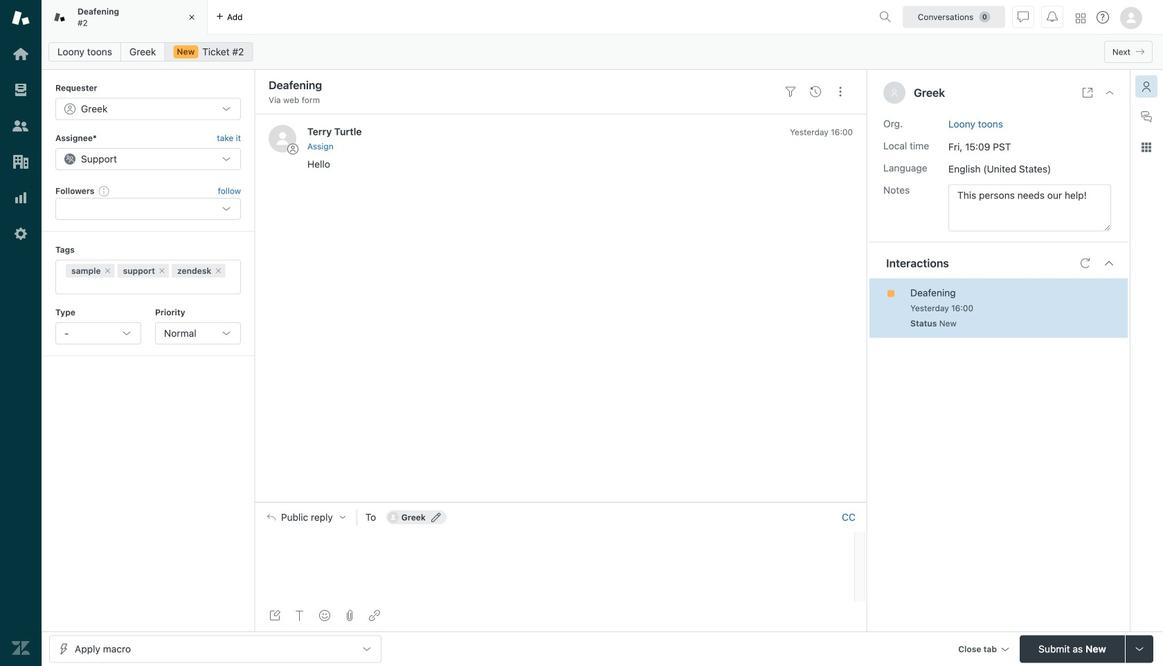 Task type: describe. For each thing, give the bounding box(es) containing it.
button displays agent's chat status as invisible. image
[[1018, 11, 1029, 23]]

secondary element
[[42, 38, 1164, 66]]

tabs tab list
[[42, 0, 874, 35]]

add attachment image
[[344, 611, 355, 622]]

filter image
[[785, 86, 796, 97]]

get help image
[[1097, 11, 1109, 24]]

insert emojis image
[[319, 611, 330, 622]]

info on adding followers image
[[99, 186, 110, 197]]

Subject field
[[266, 77, 776, 93]]

0 vertical spatial yesterday 16:00 text field
[[790, 127, 853, 137]]

add link (cmd k) image
[[369, 611, 380, 622]]

views image
[[12, 81, 30, 99]]

view more details image
[[1082, 87, 1094, 98]]

zendesk products image
[[1076, 14, 1086, 23]]



Task type: vqa. For each thing, say whether or not it's contained in the screenshot.
status
no



Task type: locate. For each thing, give the bounding box(es) containing it.
1 vertical spatial close image
[[1105, 87, 1116, 98]]

2 remove image from the left
[[158, 267, 166, 275]]

1 vertical spatial yesterday 16:00 text field
[[911, 304, 974, 313]]

apps image
[[1141, 142, 1152, 153]]

None text field
[[949, 185, 1112, 232]]

admin image
[[12, 225, 30, 243]]

Yesterday 16:00 text field
[[790, 127, 853, 137], [911, 304, 974, 313]]

organizations image
[[12, 153, 30, 171]]

displays possible ticket submission types image
[[1134, 644, 1145, 656]]

main element
[[0, 0, 42, 667]]

tab
[[42, 0, 208, 35]]

1 horizontal spatial close image
[[1105, 87, 1116, 98]]

reporting image
[[12, 189, 30, 207]]

0 horizontal spatial close image
[[185, 10, 199, 24]]

0 horizontal spatial yesterday 16:00 text field
[[790, 127, 853, 137]]

zendesk support image
[[12, 9, 30, 27]]

customers image
[[12, 117, 30, 135]]

format text image
[[294, 611, 305, 622]]

customer context image
[[1141, 81, 1152, 92]]

0 vertical spatial close image
[[185, 10, 199, 24]]

events image
[[810, 86, 821, 97]]

user image
[[891, 89, 899, 97], [892, 89, 898, 97]]

1 horizontal spatial yesterday 16:00 text field
[[911, 304, 974, 313]]

get started image
[[12, 45, 30, 63]]

avatar image
[[269, 125, 296, 153]]

3 remove image from the left
[[214, 267, 223, 275]]

ticket actions image
[[835, 86, 846, 97]]

remove image
[[104, 267, 112, 275], [158, 267, 166, 275], [214, 267, 223, 275]]

2 horizontal spatial remove image
[[214, 267, 223, 275]]

0 horizontal spatial remove image
[[104, 267, 112, 275]]

close image
[[185, 10, 199, 24], [1105, 87, 1116, 98]]

edit user image
[[431, 513, 441, 523]]

notifications image
[[1047, 11, 1058, 23]]

1 horizontal spatial remove image
[[158, 267, 166, 275]]

draft mode image
[[269, 611, 280, 622]]

1 remove image from the left
[[104, 267, 112, 275]]

close image inside tabs tab list
[[185, 10, 199, 24]]

zendesk image
[[12, 640, 30, 658]]



